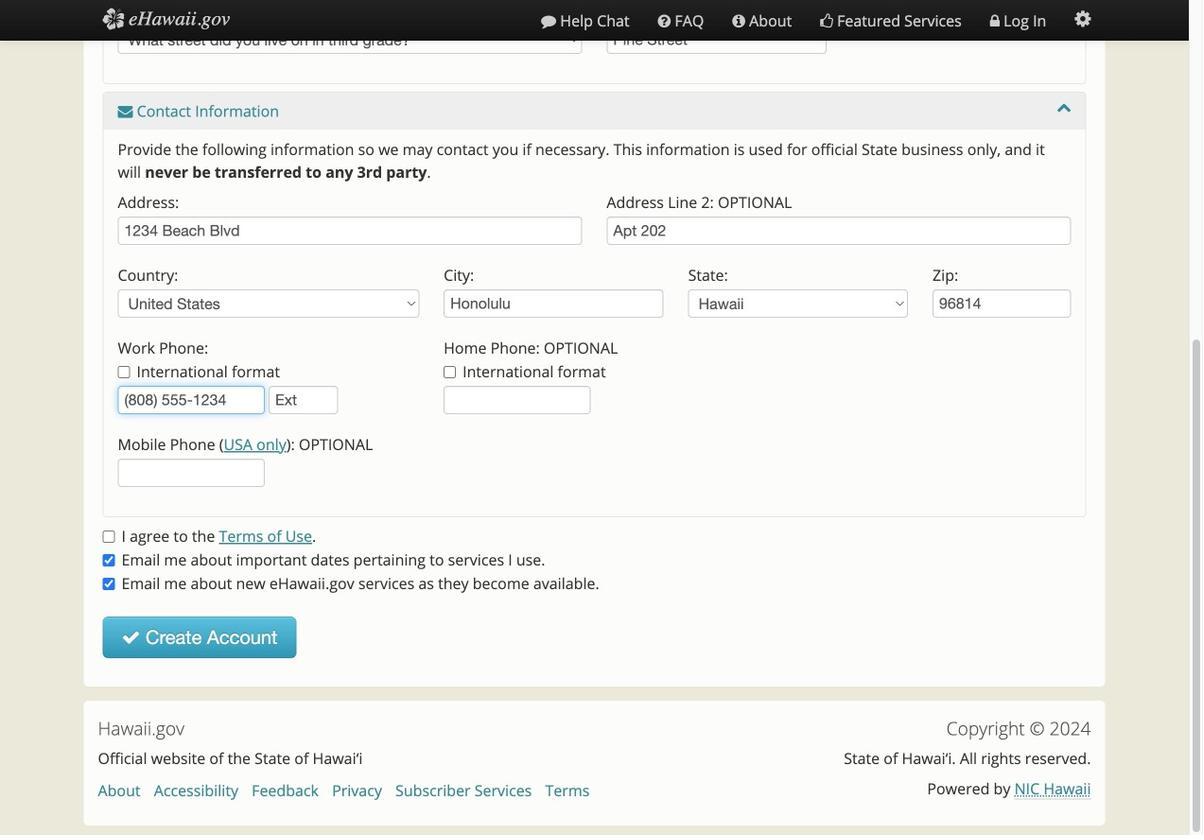 Task type: describe. For each thing, give the bounding box(es) containing it.
ok image
[[122, 628, 141, 647]]

frequently ask questions image
[[658, 14, 671, 29]]

chevron up image
[[1057, 100, 1072, 116]]



Task type: locate. For each thing, give the bounding box(es) containing it.
info sign image
[[733, 14, 746, 29]]

None checkbox
[[103, 531, 115, 543], [103, 554, 115, 567], [103, 578, 115, 590], [103, 531, 115, 543], [103, 554, 115, 567], [103, 578, 115, 590]]

None text field
[[607, 26, 827, 54], [118, 217, 582, 245], [933, 289, 1072, 318], [607, 26, 827, 54], [118, 217, 582, 245], [933, 289, 1072, 318]]

lock image
[[990, 14, 1000, 29]]

envelope alt image
[[118, 104, 133, 119]]

None checkbox
[[118, 366, 130, 378], [444, 366, 456, 378], [118, 366, 130, 378], [444, 366, 456, 378]]

thumbs up image
[[821, 14, 834, 29]]

None text field
[[607, 217, 1072, 245], [444, 289, 664, 318], [607, 217, 1072, 245], [444, 289, 664, 318]]

chat image
[[541, 14, 556, 29]]

cog image
[[1075, 9, 1091, 28]]

Ext telephone field
[[269, 386, 338, 414]]

None telephone field
[[444, 386, 591, 414]]

main content
[[84, 0, 1106, 687]]

None telephone field
[[118, 386, 265, 414], [118, 459, 265, 487], [118, 386, 265, 414], [118, 459, 265, 487]]



Task type: vqa. For each thing, say whether or not it's contained in the screenshot.
password field
no



